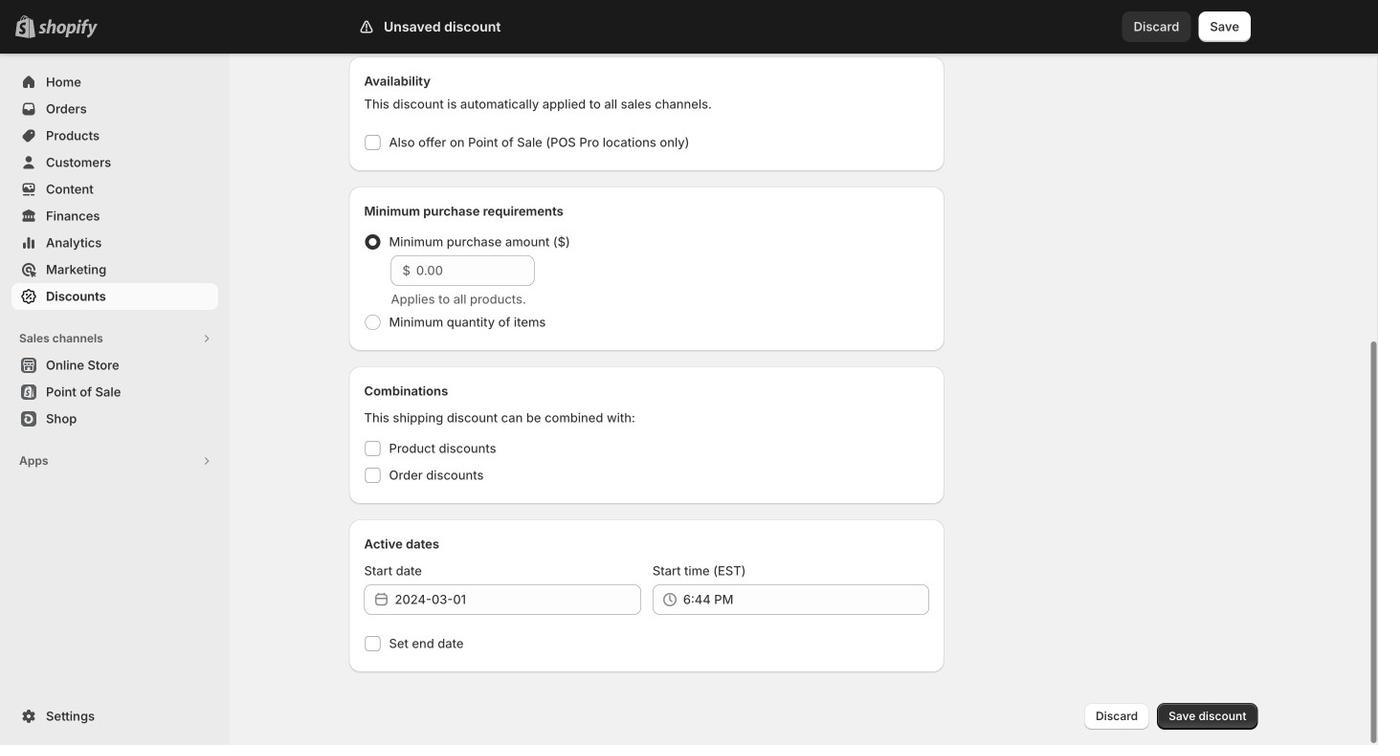 Task type: describe. For each thing, give the bounding box(es) containing it.
shopify image
[[38, 19, 98, 38]]

0.00 text field
[[416, 256, 535, 286]]



Task type: vqa. For each thing, say whether or not it's contained in the screenshot.
THE SHOPIFY image at the left top of page
yes



Task type: locate. For each thing, give the bounding box(es) containing it.
YYYY-MM-DD text field
[[395, 585, 641, 616]]

Enter time text field
[[683, 585, 930, 616]]



